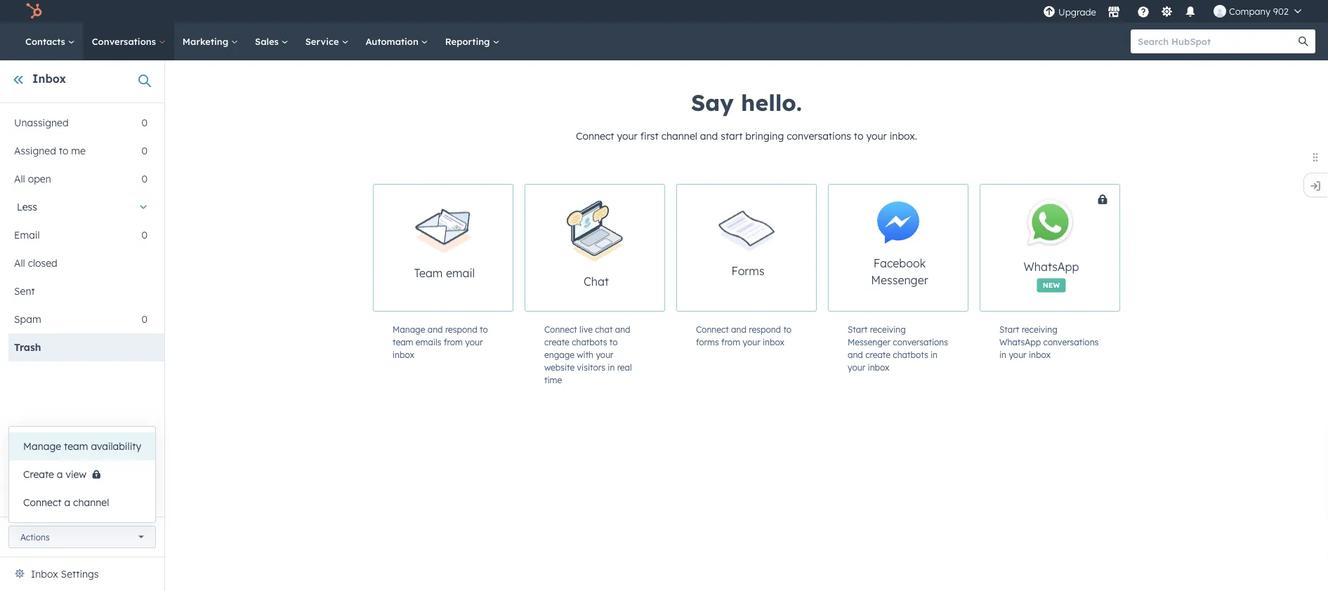 Task type: vqa. For each thing, say whether or not it's contained in the screenshot.
ACTIONS
yes



Task type: describe. For each thing, give the bounding box(es) containing it.
chatbots inside start receiving messenger conversations and create chatbots in your inbox
[[893, 350, 929, 360]]

bringing
[[746, 130, 784, 142]]

conversations
[[92, 35, 159, 47]]

Forms checkbox
[[677, 184, 817, 312]]

search button
[[1292, 30, 1316, 53]]

sales link
[[247, 22, 297, 60]]

assigned to me
[[14, 145, 86, 157]]

Team email checkbox
[[373, 184, 514, 312]]

sales
[[255, 35, 281, 47]]

your inside start receiving whatsapp conversations in your inbox
[[1009, 350, 1027, 360]]

new
[[1043, 281, 1060, 290]]

company 902
[[1229, 5, 1289, 17]]

facebook
[[874, 256, 926, 270]]

trash
[[14, 341, 41, 354]]

to inside 'connect and respond to forms from your inbox'
[[784, 324, 792, 335]]

receiving for whatsapp
[[1022, 324, 1058, 335]]

connect for connect your first channel and start bringing conversations to your inbox.
[[576, 130, 614, 142]]

upgrade
[[1059, 6, 1097, 18]]

service
[[305, 35, 342, 47]]

0 horizontal spatial conversations
[[787, 130, 851, 142]]

0 for spam
[[142, 313, 148, 326]]

actions
[[20, 532, 50, 543]]

all for all open
[[14, 173, 25, 185]]

inbox inside start receiving whatsapp conversations in your inbox
[[1029, 350, 1051, 360]]

manage for manage and respond to team emails from your inbox
[[393, 324, 425, 335]]

start for start receiving whatsapp conversations in your inbox
[[1000, 324, 1020, 335]]

to inside connect live chat and create chatbots to engage with your website visitors in real time
[[610, 337, 618, 347]]

menu containing company 902
[[1042, 0, 1312, 22]]

0 for unassigned
[[142, 117, 148, 129]]

forms
[[732, 264, 765, 278]]

connect a channel button
[[9, 489, 155, 517]]

company 902 button
[[1205, 0, 1310, 22]]

marketing
[[183, 35, 231, 47]]

inbox inside 'connect and respond to forms from your inbox'
[[763, 337, 785, 347]]

settings image
[[1161, 6, 1174, 19]]

mateo roberts image
[[1214, 5, 1227, 18]]

view
[[66, 469, 87, 481]]

trash button
[[8, 334, 148, 362]]

connect a channel
[[23, 497, 109, 509]]

upgrade image
[[1043, 6, 1056, 19]]

receiving for messenger
[[870, 324, 906, 335]]

sent
[[14, 285, 35, 298]]

reporting
[[445, 35, 493, 47]]

inbox.
[[890, 130, 918, 142]]

hubspot image
[[25, 3, 42, 20]]

facebook messenger
[[871, 256, 929, 287]]

messenger inside start receiving messenger conversations and create chatbots in your inbox
[[848, 337, 891, 347]]

in inside start receiving whatsapp conversations in your inbox
[[1000, 350, 1007, 360]]

manage team availability button
[[9, 433, 155, 461]]

create a view button
[[9, 461, 155, 489]]

automation
[[366, 35, 421, 47]]

inbox settings
[[31, 568, 99, 581]]

whatsapp new
[[1024, 260, 1079, 290]]

marketing link
[[174, 22, 247, 60]]

conversations for start receiving messenger conversations and create chatbots in your inbox
[[893, 337, 948, 347]]

team email
[[414, 266, 475, 280]]

assigned
[[14, 145, 56, 157]]

and inside manage and respond to team emails from your inbox
[[428, 324, 443, 335]]

visitors
[[577, 362, 606, 373]]

connect for connect live chat and create chatbots to engage with your website visitors in real time
[[544, 324, 577, 335]]

Facebook Messenger checkbox
[[828, 184, 969, 312]]

open
[[28, 173, 51, 185]]

hubspot link
[[17, 3, 53, 20]]

less
[[17, 201, 37, 213]]

email
[[14, 229, 40, 241]]

inbox inside start receiving messenger conversations and create chatbots in your inbox
[[868, 362, 890, 373]]

availability
[[91, 440, 141, 453]]

all closed
[[14, 257, 57, 269]]

0 vertical spatial whatsapp
[[1024, 260, 1079, 274]]

your inside 'connect and respond to forms from your inbox'
[[743, 337, 761, 347]]

first
[[641, 130, 659, 142]]

email
[[446, 266, 475, 280]]

a for connect
[[64, 497, 70, 509]]

actions button
[[8, 526, 156, 549]]

connect live chat and create chatbots to engage with your website visitors in real time
[[544, 324, 632, 385]]

contacts link
[[17, 22, 83, 60]]

connect for connect a channel
[[23, 497, 61, 509]]

chat
[[595, 324, 613, 335]]

time
[[544, 375, 562, 385]]

respond for forms
[[749, 324, 781, 335]]

say
[[691, 89, 734, 117]]

unassigned
[[14, 117, 69, 129]]

conversations for start receiving whatsapp conversations in your inbox
[[1044, 337, 1099, 347]]

engage
[[544, 350, 575, 360]]

settings link
[[1158, 4, 1176, 19]]

0 for email
[[142, 229, 148, 241]]

create inside connect live chat and create chatbots to engage with your website visitors in real time
[[544, 337, 570, 347]]



Task type: locate. For each thing, give the bounding box(es) containing it.
0 horizontal spatial channel
[[73, 497, 109, 509]]

1 vertical spatial chatbots
[[893, 350, 929, 360]]

0 horizontal spatial create
[[544, 337, 570, 347]]

inbox left settings
[[31, 568, 58, 581]]

manage inside manage and respond to team emails from your inbox
[[393, 324, 425, 335]]

spam
[[14, 313, 41, 326]]

connect
[[576, 130, 614, 142], [544, 324, 577, 335], [696, 324, 729, 335], [23, 497, 61, 509]]

respond down email
[[445, 324, 478, 335]]

your inside manage and respond to team emails from your inbox
[[465, 337, 483, 347]]

all left open
[[14, 173, 25, 185]]

0 vertical spatial chatbots
[[572, 337, 607, 347]]

manage inside button
[[23, 440, 61, 453]]

1 0 from the top
[[142, 117, 148, 129]]

to
[[854, 130, 864, 142], [59, 145, 68, 157], [480, 324, 488, 335], [784, 324, 792, 335], [610, 337, 618, 347]]

None checkbox
[[980, 184, 1173, 312]]

hello.
[[741, 89, 802, 117]]

emails
[[416, 337, 442, 347]]

reporting link
[[437, 22, 508, 60]]

all
[[14, 173, 25, 185], [14, 257, 25, 269]]

1 horizontal spatial start
[[1000, 324, 1020, 335]]

1 horizontal spatial conversations
[[893, 337, 948, 347]]

2 horizontal spatial conversations
[[1044, 337, 1099, 347]]

manage up create
[[23, 440, 61, 453]]

a left view
[[57, 469, 63, 481]]

automation link
[[357, 22, 437, 60]]

inbox
[[32, 72, 66, 86], [31, 568, 58, 581]]

1 horizontal spatial receiving
[[1022, 324, 1058, 335]]

0 vertical spatial messenger
[[871, 273, 929, 287]]

team left emails
[[393, 337, 413, 347]]

from right emails
[[444, 337, 463, 347]]

inbox down contacts link
[[32, 72, 66, 86]]

0 horizontal spatial manage
[[23, 440, 61, 453]]

manage up emails
[[393, 324, 425, 335]]

receiving inside start receiving messenger conversations and create chatbots in your inbox
[[870, 324, 906, 335]]

a inside create a view button
[[57, 469, 63, 481]]

1 from from the left
[[444, 337, 463, 347]]

marketplaces image
[[1108, 6, 1120, 19]]

4 0 from the top
[[142, 229, 148, 241]]

channel
[[662, 130, 698, 142], [73, 497, 109, 509]]

connect inside connect live chat and create chatbots to engage with your website visitors in real time
[[544, 324, 577, 335]]

0 horizontal spatial from
[[444, 337, 463, 347]]

help image
[[1137, 6, 1150, 19]]

a
[[57, 469, 63, 481], [64, 497, 70, 509]]

and inside 'connect and respond to forms from your inbox'
[[731, 324, 747, 335]]

start for start receiving messenger conversations and create chatbots in your inbox
[[848, 324, 868, 335]]

connect your first channel and start bringing conversations to your inbox.
[[576, 130, 918, 142]]

real
[[617, 362, 632, 373]]

1 horizontal spatial chatbots
[[893, 350, 929, 360]]

all inside button
[[14, 257, 25, 269]]

team inside manage and respond to team emails from your inbox
[[393, 337, 413, 347]]

connect up forms
[[696, 324, 729, 335]]

connect inside the connect a channel button
[[23, 497, 61, 509]]

start inside start receiving messenger conversations and create chatbots in your inbox
[[848, 324, 868, 335]]

inbox for inbox settings
[[31, 568, 58, 581]]

receiving down new
[[1022, 324, 1058, 335]]

a for create
[[57, 469, 63, 481]]

with
[[577, 350, 594, 360]]

to inside manage and respond to team emails from your inbox
[[480, 324, 488, 335]]

1 horizontal spatial in
[[931, 350, 938, 360]]

1 horizontal spatial from
[[722, 337, 741, 347]]

1 respond from the left
[[445, 324, 478, 335]]

website
[[544, 362, 575, 373]]

0 vertical spatial a
[[57, 469, 63, 481]]

0 horizontal spatial receiving
[[870, 324, 906, 335]]

0 horizontal spatial respond
[[445, 324, 478, 335]]

0 horizontal spatial team
[[64, 440, 88, 453]]

team
[[393, 337, 413, 347], [64, 440, 88, 453]]

1 vertical spatial create
[[866, 350, 891, 360]]

manage and respond to team emails from your inbox
[[393, 324, 488, 360]]

a inside the connect a channel button
[[64, 497, 70, 509]]

1 vertical spatial manage
[[23, 440, 61, 453]]

create a view
[[23, 469, 87, 481]]

contacts
[[25, 35, 68, 47]]

in inside connect live chat and create chatbots to engage with your website visitors in real time
[[608, 362, 615, 373]]

1 start from the left
[[848, 324, 868, 335]]

and
[[700, 130, 718, 142], [428, 324, 443, 335], [615, 324, 631, 335], [731, 324, 747, 335], [848, 350, 863, 360]]

0 vertical spatial create
[[544, 337, 570, 347]]

1 all from the top
[[14, 173, 25, 185]]

connect left first
[[576, 130, 614, 142]]

conversations inside start receiving messenger conversations and create chatbots in your inbox
[[893, 337, 948, 347]]

receiving down facebook messenger
[[870, 324, 906, 335]]

2 receiving from the left
[[1022, 324, 1058, 335]]

5 0 from the top
[[142, 313, 148, 326]]

in
[[931, 350, 938, 360], [1000, 350, 1007, 360], [608, 362, 615, 373]]

inbox inside manage and respond to team emails from your inbox
[[393, 350, 414, 360]]

respond down the "forms"
[[749, 324, 781, 335]]

0 vertical spatial inbox
[[32, 72, 66, 86]]

sent button
[[8, 278, 148, 306]]

manage for manage team availability
[[23, 440, 61, 453]]

create
[[544, 337, 570, 347], [866, 350, 891, 360]]

your
[[617, 130, 638, 142], [867, 130, 887, 142], [465, 337, 483, 347], [743, 337, 761, 347], [596, 350, 614, 360], [1009, 350, 1027, 360], [848, 362, 866, 373]]

connect up engage
[[544, 324, 577, 335]]

conversations
[[787, 130, 851, 142], [893, 337, 948, 347], [1044, 337, 1099, 347]]

your inside start receiving messenger conversations and create chatbots in your inbox
[[848, 362, 866, 373]]

0 vertical spatial manage
[[393, 324, 425, 335]]

all for all closed
[[14, 257, 25, 269]]

conversations inside start receiving whatsapp conversations in your inbox
[[1044, 337, 1099, 347]]

respond inside manage and respond to team emails from your inbox
[[445, 324, 478, 335]]

messenger inside option
[[871, 273, 929, 287]]

1 vertical spatial messenger
[[848, 337, 891, 347]]

chat
[[584, 274, 609, 288]]

start receiving messenger conversations and create chatbots in your inbox
[[848, 324, 948, 373]]

marketplaces button
[[1099, 0, 1129, 22]]

receiving inside start receiving whatsapp conversations in your inbox
[[1022, 324, 1058, 335]]

service link
[[297, 22, 357, 60]]

a down view
[[64, 497, 70, 509]]

connect down create
[[23, 497, 61, 509]]

messenger
[[871, 273, 929, 287], [848, 337, 891, 347]]

respond
[[445, 324, 478, 335], [749, 324, 781, 335]]

2 from from the left
[[722, 337, 741, 347]]

0
[[142, 117, 148, 129], [142, 145, 148, 157], [142, 173, 148, 185], [142, 229, 148, 241], [142, 313, 148, 326]]

receiving
[[870, 324, 906, 335], [1022, 324, 1058, 335]]

search image
[[1299, 37, 1309, 46]]

1 horizontal spatial manage
[[393, 324, 425, 335]]

2 all from the top
[[14, 257, 25, 269]]

forms
[[696, 337, 719, 347]]

1 horizontal spatial create
[[866, 350, 891, 360]]

whatsapp inside start receiving whatsapp conversations in your inbox
[[1000, 337, 1041, 347]]

2 0 from the top
[[142, 145, 148, 157]]

from right forms
[[722, 337, 741, 347]]

create
[[23, 469, 54, 481]]

0 vertical spatial team
[[393, 337, 413, 347]]

team inside button
[[64, 440, 88, 453]]

live
[[580, 324, 593, 335]]

start receiving whatsapp conversations in your inbox
[[1000, 324, 1099, 360]]

from inside 'connect and respond to forms from your inbox'
[[722, 337, 741, 347]]

chatbots inside connect live chat and create chatbots to engage with your website visitors in real time
[[572, 337, 607, 347]]

0 horizontal spatial in
[[608, 362, 615, 373]]

3 0 from the top
[[142, 173, 148, 185]]

0 horizontal spatial chatbots
[[572, 337, 607, 347]]

channel down create a view button
[[73, 497, 109, 509]]

0 vertical spatial all
[[14, 173, 25, 185]]

Search HubSpot search field
[[1131, 30, 1303, 53]]

1 vertical spatial whatsapp
[[1000, 337, 1041, 347]]

0 vertical spatial channel
[[662, 130, 698, 142]]

all left closed
[[14, 257, 25, 269]]

0 horizontal spatial start
[[848, 324, 868, 335]]

1 vertical spatial channel
[[73, 497, 109, 509]]

1 vertical spatial team
[[64, 440, 88, 453]]

from inside manage and respond to team emails from your inbox
[[444, 337, 463, 347]]

in inside start receiving messenger conversations and create chatbots in your inbox
[[931, 350, 938, 360]]

say hello.
[[691, 89, 802, 117]]

create inside start receiving messenger conversations and create chatbots in your inbox
[[866, 350, 891, 360]]

inbox for inbox
[[32, 72, 66, 86]]

inbox settings link
[[31, 566, 99, 583]]

and inside start receiving messenger conversations and create chatbots in your inbox
[[848, 350, 863, 360]]

all open
[[14, 173, 51, 185]]

start inside start receiving whatsapp conversations in your inbox
[[1000, 324, 1020, 335]]

none checkbox containing whatsapp
[[980, 184, 1173, 312]]

902
[[1274, 5, 1289, 17]]

2 horizontal spatial in
[[1000, 350, 1007, 360]]

notifications button
[[1179, 0, 1203, 22]]

and inside connect live chat and create chatbots to engage with your website visitors in real time
[[615, 324, 631, 335]]

connect and respond to forms from your inbox
[[696, 324, 792, 347]]

your inside connect live chat and create chatbots to engage with your website visitors in real time
[[596, 350, 614, 360]]

channel inside button
[[73, 497, 109, 509]]

1 horizontal spatial team
[[393, 337, 413, 347]]

connect for connect and respond to forms from your inbox
[[696, 324, 729, 335]]

help button
[[1132, 0, 1156, 22]]

me
[[71, 145, 86, 157]]

0 for assigned to me
[[142, 145, 148, 157]]

start
[[721, 130, 743, 142]]

inbox
[[763, 337, 785, 347], [393, 350, 414, 360], [1029, 350, 1051, 360], [868, 362, 890, 373]]

1 horizontal spatial a
[[64, 497, 70, 509]]

connect inside 'connect and respond to forms from your inbox'
[[696, 324, 729, 335]]

respond inside 'connect and respond to forms from your inbox'
[[749, 324, 781, 335]]

manage team availability
[[23, 440, 141, 453]]

0 horizontal spatial a
[[57, 469, 63, 481]]

company
[[1229, 5, 1271, 17]]

1 vertical spatial a
[[64, 497, 70, 509]]

2 start from the left
[[1000, 324, 1020, 335]]

Chat checkbox
[[525, 184, 665, 312]]

1 horizontal spatial channel
[[662, 130, 698, 142]]

closed
[[28, 257, 57, 269]]

settings
[[61, 568, 99, 581]]

team
[[414, 266, 443, 280]]

0 for all open
[[142, 173, 148, 185]]

channel right first
[[662, 130, 698, 142]]

start
[[848, 324, 868, 335], [1000, 324, 1020, 335]]

1 vertical spatial all
[[14, 257, 25, 269]]

all closed button
[[8, 249, 148, 278]]

team up view
[[64, 440, 88, 453]]

from
[[444, 337, 463, 347], [722, 337, 741, 347]]

1 receiving from the left
[[870, 324, 906, 335]]

1 vertical spatial inbox
[[31, 568, 58, 581]]

notifications image
[[1184, 6, 1197, 19]]

conversations link
[[83, 22, 174, 60]]

1 horizontal spatial respond
[[749, 324, 781, 335]]

respond for team email
[[445, 324, 478, 335]]

whatsapp
[[1024, 260, 1079, 274], [1000, 337, 1041, 347]]

2 respond from the left
[[749, 324, 781, 335]]

menu
[[1042, 0, 1312, 22]]



